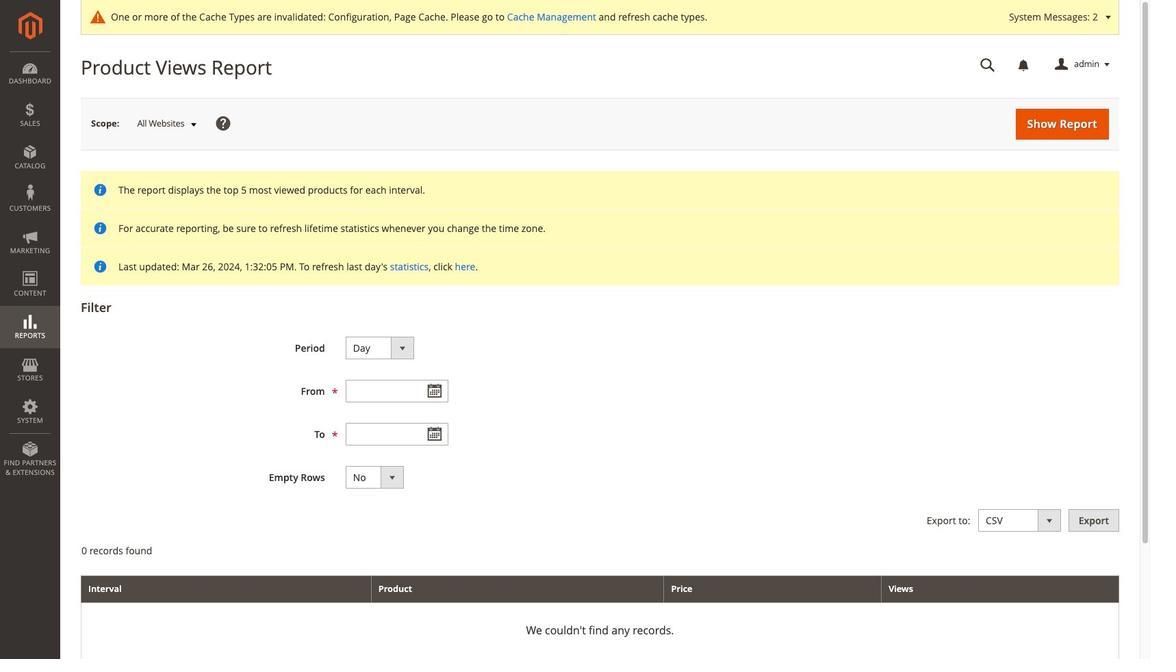 Task type: locate. For each thing, give the bounding box(es) containing it.
None text field
[[971, 53, 1005, 77], [346, 380, 448, 403], [346, 423, 448, 446], [971, 53, 1005, 77], [346, 380, 448, 403], [346, 423, 448, 446]]

menu bar
[[0, 51, 60, 484]]



Task type: describe. For each thing, give the bounding box(es) containing it.
magento admin panel image
[[18, 12, 42, 40]]



